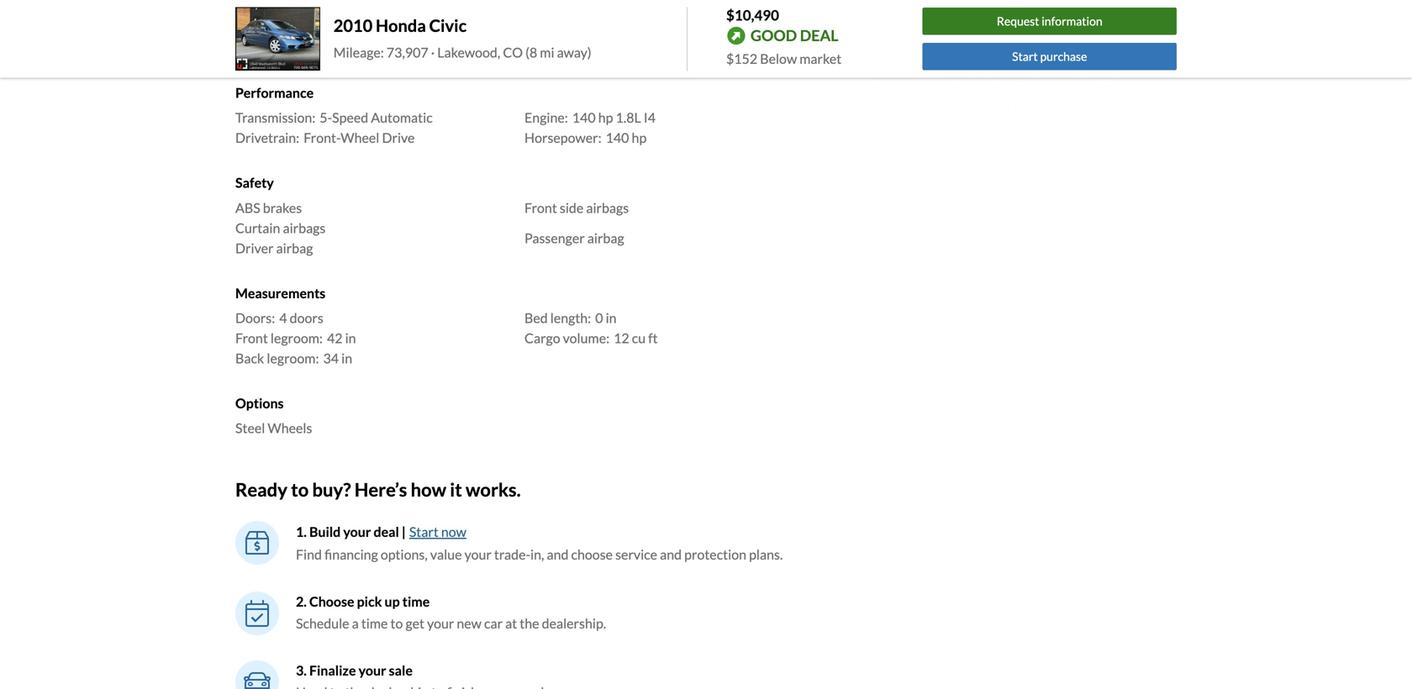 Task type: describe. For each thing, give the bounding box(es) containing it.
front-
[[304, 130, 341, 146]]

buy?
[[312, 479, 351, 501]]

brakes
[[263, 200, 302, 216]]

combined
[[235, 18, 296, 35]]

$152
[[727, 50, 758, 67]]

performance
[[235, 84, 314, 101]]

airbags inside abs brakes curtain airbags driver airbag
[[283, 220, 326, 236]]

request
[[997, 14, 1040, 28]]

0 horizontal spatial mpg
[[356, 39, 387, 56]]

to inside 2. choose pick up time schedule a time to get your new car at the dealership.
[[391, 616, 403, 632]]

dealership.
[[542, 616, 606, 632]]

cargo
[[525, 330, 561, 346]]

wheels
[[268, 420, 312, 437]]

1 horizontal spatial airbag
[[588, 230, 625, 246]]

curtain
[[235, 220, 280, 236]]

·
[[431, 44, 435, 60]]

city
[[235, 39, 260, 56]]

1.
[[296, 524, 307, 540]]

now
[[441, 524, 467, 540]]

0 vertical spatial legroom:
[[271, 330, 323, 346]]

bed
[[525, 310, 548, 326]]

transmission:
[[235, 109, 316, 126]]

volume:
[[563, 330, 610, 346]]

1 horizontal spatial front
[[525, 200, 557, 216]]

12
[[614, 330, 630, 346]]

safety
[[235, 175, 274, 191]]

financing
[[325, 547, 378, 563]]

away)
[[557, 44, 592, 60]]

mi
[[540, 44, 555, 60]]

42
[[327, 330, 343, 346]]

0
[[596, 310, 603, 326]]

1 vertical spatial gas
[[263, 39, 282, 56]]

request information button
[[923, 8, 1177, 35]]

0 vertical spatial to
[[291, 479, 309, 501]]

transmission: 5-speed automatic drivetrain: front-wheel drive
[[235, 109, 433, 146]]

in,
[[531, 547, 544, 563]]

ready to buy? here's how it works.
[[235, 479, 521, 501]]

|
[[402, 524, 406, 540]]

here's
[[355, 479, 407, 501]]

ft
[[649, 330, 658, 346]]

combined gas mileage: 29 mpg city gas mileage: 25 mpg
[[235, 18, 427, 56]]

length:
[[551, 310, 591, 326]]

1.8l
[[616, 109, 641, 126]]

schedule
[[296, 616, 349, 632]]

0 horizontal spatial hp
[[599, 109, 613, 126]]

civic
[[429, 15, 467, 36]]

it
[[450, 479, 462, 501]]

purchase
[[1041, 49, 1088, 63]]

a
[[352, 616, 359, 632]]

3. finalize your sale
[[296, 663, 413, 679]]

29
[[379, 18, 394, 35]]

driver
[[235, 240, 274, 256]]

1 horizontal spatial 140
[[606, 130, 629, 146]]

drivetrain:
[[235, 130, 300, 146]]

good
[[751, 26, 797, 45]]

information
[[1042, 14, 1103, 28]]

deal
[[800, 26, 839, 45]]

34
[[323, 350, 339, 367]]

your up financing
[[343, 524, 371, 540]]

passenger
[[525, 230, 585, 246]]

value
[[430, 547, 462, 563]]

options
[[235, 395, 284, 412]]

front side airbags
[[525, 200, 629, 216]]

steel wheels
[[235, 420, 312, 437]]

your right value
[[465, 547, 492, 563]]

passenger airbag
[[525, 230, 625, 246]]

doors
[[290, 310, 324, 326]]

doors:
[[235, 310, 275, 326]]

ready
[[235, 479, 288, 501]]

side
[[560, 200, 584, 216]]

2 and from the left
[[660, 547, 682, 563]]

engine:
[[525, 109, 568, 126]]

at
[[506, 616, 517, 632]]

i4
[[644, 109, 656, 126]]

cu
[[632, 330, 646, 346]]

1. build your deal | start now find financing options, value your trade-in, and choose service and protection plans.
[[296, 524, 783, 563]]

get
[[406, 616, 425, 632]]

1 and from the left
[[547, 547, 569, 563]]

good deal
[[751, 26, 839, 45]]

works.
[[466, 479, 521, 501]]

0 vertical spatial mpg
[[397, 18, 427, 35]]

0 vertical spatial 140
[[573, 109, 596, 126]]

up
[[385, 594, 400, 610]]



Task type: vqa. For each thing, say whether or not it's contained in the screenshot.
&
no



Task type: locate. For each thing, give the bounding box(es) containing it.
mileage: up 25
[[321, 18, 370, 35]]

protection
[[685, 547, 747, 563]]

time up the get
[[403, 594, 430, 610]]

0 horizontal spatial front
[[235, 330, 268, 346]]

start right '|'
[[409, 524, 439, 540]]

start
[[1013, 49, 1038, 63], [409, 524, 439, 540]]

1 vertical spatial to
[[391, 616, 403, 632]]

1 horizontal spatial hp
[[632, 130, 647, 146]]

speed
[[332, 109, 368, 126]]

plans.
[[749, 547, 783, 563]]

hp down i4
[[632, 130, 647, 146]]

time right a
[[361, 616, 388, 632]]

1 horizontal spatial time
[[403, 594, 430, 610]]

automatic
[[371, 109, 433, 126]]

deal
[[374, 524, 399, 540]]

5-
[[320, 109, 332, 126]]

request information
[[997, 14, 1103, 28]]

140 up horsepower:
[[573, 109, 596, 126]]

0 vertical spatial mileage:
[[321, 18, 370, 35]]

wheel
[[341, 130, 380, 146]]

start purchase button
[[923, 43, 1177, 70]]

options,
[[381, 547, 428, 563]]

your right the get
[[427, 616, 454, 632]]

car
[[484, 616, 503, 632]]

hp
[[599, 109, 613, 126], [632, 130, 647, 146]]

honda
[[376, 15, 426, 36]]

1 horizontal spatial to
[[391, 616, 403, 632]]

0 horizontal spatial airbag
[[276, 240, 313, 256]]

1 horizontal spatial gas
[[299, 18, 318, 35]]

and right service
[[660, 547, 682, 563]]

airbags right side
[[586, 200, 629, 216]]

1 vertical spatial mileage:
[[285, 39, 334, 56]]

below
[[760, 50, 797, 67]]

start down 'request'
[[1013, 49, 1038, 63]]

gas down combined
[[263, 39, 282, 56]]

0 horizontal spatial time
[[361, 616, 388, 632]]

140
[[573, 109, 596, 126], [606, 130, 629, 146]]

1 horizontal spatial and
[[660, 547, 682, 563]]

start now button
[[409, 521, 468, 543]]

0 horizontal spatial 140
[[573, 109, 596, 126]]

in right '42'
[[345, 330, 356, 346]]

0 horizontal spatial gas
[[263, 39, 282, 56]]

choose
[[309, 594, 354, 610]]

1 vertical spatial legroom:
[[267, 350, 319, 367]]

25
[[338, 39, 354, 56]]

1 vertical spatial mpg
[[356, 39, 387, 56]]

0 vertical spatial start
[[1013, 49, 1038, 63]]

airbag inside abs brakes curtain airbags driver airbag
[[276, 240, 313, 256]]

1 horizontal spatial mpg
[[397, 18, 427, 35]]

73,907
[[387, 44, 429, 60]]

finalize
[[309, 663, 356, 679]]

mileage:
[[334, 44, 384, 60]]

measurements
[[235, 285, 326, 301]]

in right 0
[[606, 310, 617, 326]]

mileage: left 25
[[285, 39, 334, 56]]

mpg right 29
[[397, 18, 427, 35]]

front left side
[[525, 200, 557, 216]]

1 vertical spatial start
[[409, 524, 439, 540]]

and
[[547, 547, 569, 563], [660, 547, 682, 563]]

bed length: 0 in cargo volume: 12 cu ft
[[525, 310, 658, 346]]

gas
[[299, 18, 318, 35], [263, 39, 282, 56]]

1 vertical spatial hp
[[632, 130, 647, 146]]

airbag down front side airbags
[[588, 230, 625, 246]]

4
[[279, 310, 287, 326]]

1 vertical spatial time
[[361, 616, 388, 632]]

start inside 'button'
[[1013, 49, 1038, 63]]

2010 honda civic image
[[235, 7, 320, 71]]

market
[[800, 50, 842, 67]]

hp left 1.8l
[[599, 109, 613, 126]]

start purchase
[[1013, 49, 1088, 63]]

2.
[[296, 594, 307, 610]]

find
[[296, 547, 322, 563]]

0 vertical spatial hp
[[599, 109, 613, 126]]

front inside doors: 4 doors front legroom: 42 in back legroom: 34 in
[[235, 330, 268, 346]]

your left sale
[[359, 663, 387, 679]]

in inside bed length: 0 in cargo volume: 12 cu ft
[[606, 310, 617, 326]]

1 horizontal spatial start
[[1013, 49, 1038, 63]]

how
[[411, 479, 447, 501]]

2010
[[334, 15, 373, 36]]

0 vertical spatial time
[[403, 594, 430, 610]]

and right in,
[[547, 547, 569, 563]]

front
[[525, 200, 557, 216], [235, 330, 268, 346]]

2. choose pick up time schedule a time to get your new car at the dealership.
[[296, 594, 606, 632]]

front up back
[[235, 330, 268, 346]]

to
[[291, 479, 309, 501], [391, 616, 403, 632]]

in
[[606, 310, 617, 326], [345, 330, 356, 346], [342, 350, 352, 367]]

in right "34"
[[342, 350, 352, 367]]

gas right combined
[[299, 18, 318, 35]]

(8
[[526, 44, 538, 60]]

back
[[235, 350, 264, 367]]

new
[[457, 616, 482, 632]]

0 horizontal spatial and
[[547, 547, 569, 563]]

your inside 2. choose pick up time schedule a time to get your new car at the dealership.
[[427, 616, 454, 632]]

0 vertical spatial gas
[[299, 18, 318, 35]]

2 vertical spatial in
[[342, 350, 352, 367]]

build
[[309, 524, 341, 540]]

1 vertical spatial 140
[[606, 130, 629, 146]]

3.
[[296, 663, 307, 679]]

mileage:
[[321, 18, 370, 35], [285, 39, 334, 56]]

pick
[[357, 594, 382, 610]]

1 vertical spatial airbags
[[283, 220, 326, 236]]

mpg right 25
[[356, 39, 387, 56]]

service
[[616, 547, 658, 563]]

your
[[343, 524, 371, 540], [465, 547, 492, 563], [427, 616, 454, 632], [359, 663, 387, 679]]

140 down 1.8l
[[606, 130, 629, 146]]

doors: 4 doors front legroom: 42 in back legroom: 34 in
[[235, 310, 356, 367]]

airbags
[[586, 200, 629, 216], [283, 220, 326, 236]]

0 vertical spatial in
[[606, 310, 617, 326]]

to left the get
[[391, 616, 403, 632]]

1 horizontal spatial airbags
[[586, 200, 629, 216]]

$10,490
[[727, 6, 780, 24]]

legroom: left "34"
[[267, 350, 319, 367]]

abs brakes curtain airbags driver airbag
[[235, 200, 326, 256]]

0 vertical spatial front
[[525, 200, 557, 216]]

the
[[520, 616, 540, 632]]

0 vertical spatial airbags
[[586, 200, 629, 216]]

horsepower:
[[525, 130, 602, 146]]

0 horizontal spatial airbags
[[283, 220, 326, 236]]

drive
[[382, 130, 415, 146]]

advertisement element
[[876, 0, 1129, 147]]

trade-
[[494, 547, 531, 563]]

legroom: down doors
[[271, 330, 323, 346]]

choose
[[571, 547, 613, 563]]

time
[[403, 594, 430, 610], [361, 616, 388, 632]]

airbags down brakes
[[283, 220, 326, 236]]

start inside the 1. build your deal | start now find financing options, value your trade-in, and choose service and protection plans.
[[409, 524, 439, 540]]

2010 honda civic mileage: 73,907 · lakewood, co (8 mi away)
[[334, 15, 592, 60]]

0 horizontal spatial start
[[409, 524, 439, 540]]

0 horizontal spatial to
[[291, 479, 309, 501]]

1 vertical spatial in
[[345, 330, 356, 346]]

1 vertical spatial front
[[235, 330, 268, 346]]

airbag right driver
[[276, 240, 313, 256]]

sale
[[389, 663, 413, 679]]

to left buy? at the left of the page
[[291, 479, 309, 501]]

engine: 140 hp 1.8l i4 horsepower: 140 hp
[[525, 109, 656, 146]]



